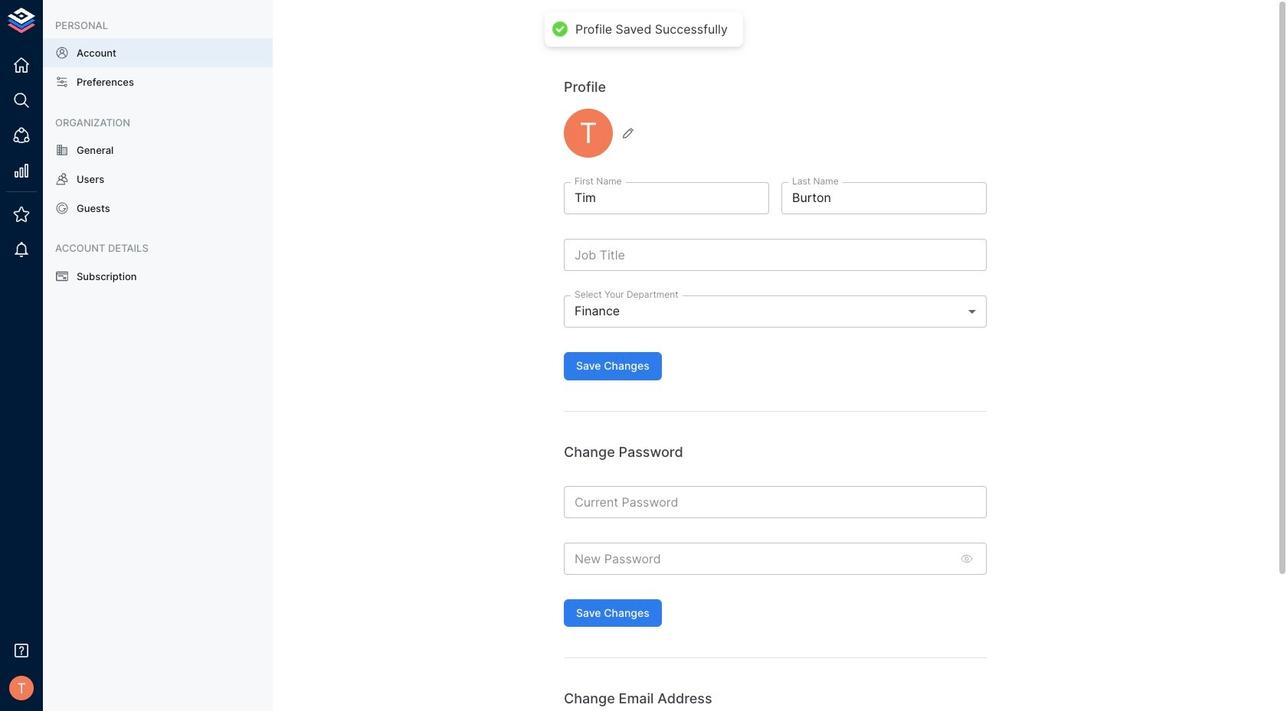 Task type: locate. For each thing, give the bounding box(es) containing it.
Password password field
[[564, 486, 987, 519], [564, 543, 952, 575]]

2 password password field from the top
[[564, 543, 952, 575]]

0 vertical spatial password password field
[[564, 486, 987, 519]]

status
[[575, 21, 727, 37]]

  field
[[564, 296, 987, 328]]

1 vertical spatial password password field
[[564, 543, 952, 575]]

John text field
[[564, 182, 769, 215]]



Task type: vqa. For each thing, say whether or not it's contained in the screenshot.
Scope of Work image
no



Task type: describe. For each thing, give the bounding box(es) containing it.
CEO text field
[[564, 239, 987, 271]]

1 password password field from the top
[[564, 486, 987, 519]]

Doe text field
[[781, 182, 987, 215]]



